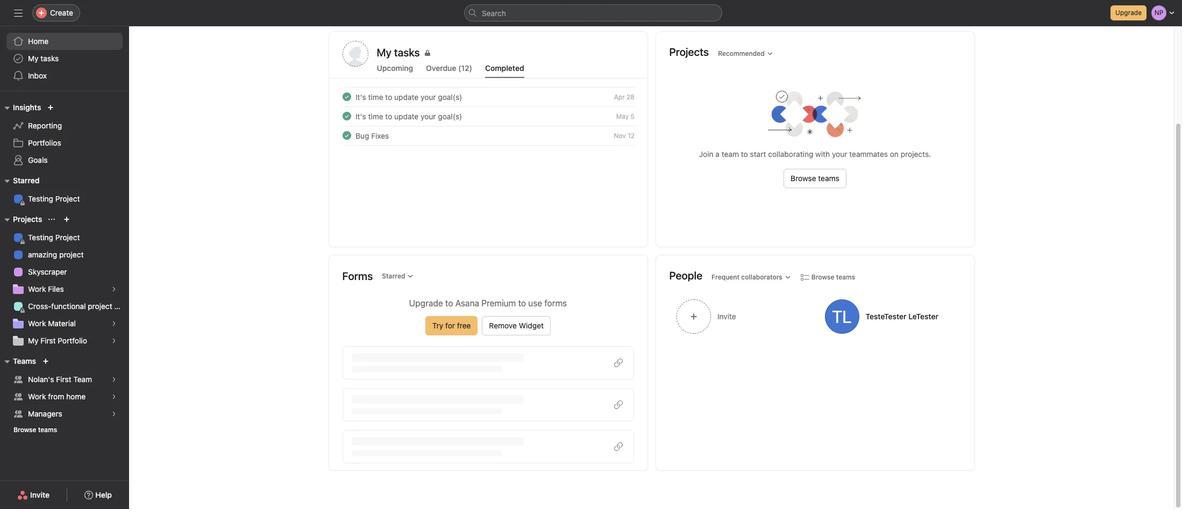 Task type: describe. For each thing, give the bounding box(es) containing it.
testetester letester button
[[818, 293, 962, 341]]

nolan's
[[28, 375, 54, 384]]

see details, work files image
[[111, 286, 117, 293]]

upgrade for upgrade
[[1116, 9, 1142, 17]]

reporting
[[28, 121, 62, 130]]

work material
[[28, 319, 76, 328]]

see details, work from home image
[[111, 394, 117, 400]]

0 vertical spatial project
[[59, 250, 84, 259]]

inbox
[[28, 71, 47, 80]]

create button
[[32, 4, 80, 22]]

apr
[[614, 93, 625, 101]]

show options, current sort, top image
[[49, 216, 55, 223]]

testing project link inside starred element
[[6, 190, 123, 208]]

frequent collaborators button
[[707, 270, 796, 285]]

join a team to start collaborating with your teammates on projects.
[[699, 150, 931, 159]]

2 project from the top
[[55, 233, 80, 242]]

teams element
[[0, 352, 129, 440]]

cross-functional project plan link
[[6, 298, 129, 315]]

frequent
[[712, 273, 740, 281]]

my first portfolio
[[28, 336, 87, 345]]

amazing project
[[28, 250, 84, 259]]

invite inside button
[[30, 491, 50, 500]]

work from home link
[[6, 388, 123, 406]]

testing project inside projects element
[[28, 233, 80, 242]]

recommended
[[718, 49, 765, 57]]

1 horizontal spatial starred button
[[377, 269, 419, 284]]

reporting link
[[6, 117, 123, 135]]

28
[[627, 93, 635, 101]]

see details, managers image
[[111, 411, 117, 418]]

team
[[73, 375, 92, 384]]

portfolio
[[58, 336, 87, 345]]

1 horizontal spatial projects
[[670, 45, 709, 58]]

first for nolan's
[[56, 375, 71, 384]]

upgrade for upgrade to asana premium to use forms
[[409, 299, 443, 308]]

your for may 5
[[421, 112, 436, 121]]

my tasks
[[28, 54, 59, 63]]

it's for apr
[[355, 92, 366, 101]]

teams
[[13, 357, 36, 366]]

completed checkbox for nov 12
[[340, 129, 353, 142]]

completed image for bug
[[340, 129, 353, 142]]

functional
[[51, 302, 86, 311]]

upgrade to asana premium to use forms
[[409, 299, 567, 308]]

1 vertical spatial teams
[[837, 273, 856, 281]]

testetester letester
[[866, 312, 939, 321]]

projects inside the projects dropdown button
[[13, 215, 42, 224]]

hide sidebar image
[[14, 9, 23, 17]]

asana
[[456, 299, 479, 308]]

update for may 5
[[394, 112, 418, 121]]

first for my
[[41, 336, 56, 345]]

work for work material
[[28, 319, 46, 328]]

files
[[48, 285, 64, 294]]

forms
[[342, 270, 373, 282]]

work material link
[[6, 315, 123, 333]]

upgrade button
[[1111, 5, 1147, 20]]

try for free
[[433, 321, 471, 330]]

nov
[[614, 132, 626, 140]]

0 vertical spatial browse teams button
[[784, 169, 847, 188]]

0 vertical spatial browse teams
[[791, 174, 840, 183]]

completed image
[[340, 90, 353, 103]]

projects button
[[0, 213, 42, 226]]

0 vertical spatial teams
[[819, 174, 840, 183]]

it's time to update your goal(s) for apr 28
[[355, 92, 462, 101]]

widget
[[519, 321, 544, 330]]

goals link
[[6, 152, 123, 169]]

1 vertical spatial starred
[[382, 272, 405, 280]]

global element
[[0, 26, 129, 91]]

teammates
[[850, 150, 888, 159]]

5
[[631, 112, 635, 120]]

collaborating
[[768, 150, 814, 159]]

skyscraper
[[28, 267, 67, 277]]

managers
[[28, 409, 62, 419]]

browse teams button inside teams element
[[9, 423, 62, 438]]

amazing
[[28, 250, 57, 259]]

(12)
[[458, 63, 472, 73]]

work for work from home
[[28, 392, 46, 401]]

try
[[433, 321, 444, 330]]

my tasks
[[377, 46, 420, 59]]

starred element
[[0, 171, 129, 210]]

inbox link
[[6, 67, 123, 84]]

overdue (12)
[[426, 63, 472, 73]]

invite button
[[670, 293, 814, 341]]

update for apr 28
[[394, 92, 418, 101]]

my tasks link
[[377, 45, 634, 60]]

people
[[670, 269, 703, 282]]

0 horizontal spatial starred
[[13, 176, 39, 185]]

remove widget
[[489, 321, 544, 330]]

managers link
[[6, 406, 123, 423]]

join
[[699, 150, 714, 159]]

use
[[529, 299, 542, 308]]

1 vertical spatial browse teams
[[812, 273, 856, 281]]

see details, nolan's first team image
[[111, 377, 117, 383]]

home
[[66, 392, 86, 401]]

it's for may
[[355, 112, 366, 121]]

to up the fixes
[[385, 112, 392, 121]]

premium
[[482, 299, 516, 308]]

see details, work material image
[[111, 321, 117, 327]]

invite button
[[10, 486, 57, 505]]

project inside starred element
[[55, 194, 80, 203]]

for
[[446, 321, 455, 330]]

teams button
[[0, 355, 36, 368]]

a
[[716, 150, 720, 159]]

portfolios link
[[6, 135, 123, 152]]



Task type: locate. For each thing, give the bounding box(es) containing it.
1 vertical spatial testing project link
[[6, 229, 123, 246]]

testing inside starred element
[[28, 194, 53, 203]]

time up bug fixes
[[368, 112, 383, 121]]

1 testing project from the top
[[28, 194, 80, 203]]

2 vertical spatial browse teams button
[[9, 423, 62, 438]]

0 horizontal spatial starred button
[[0, 174, 39, 187]]

projects left show options, current sort, top image
[[13, 215, 42, 224]]

completed checkbox for may 5
[[340, 110, 353, 123]]

work from home
[[28, 392, 86, 401]]

my for my first portfolio
[[28, 336, 38, 345]]

starred button down goals
[[0, 174, 39, 187]]

1 update from the top
[[394, 92, 418, 101]]

apr 28
[[614, 93, 635, 101]]

1 vertical spatial testing project
[[28, 233, 80, 242]]

browse inside teams element
[[13, 426, 36, 434]]

completed checkbox down completed icon
[[340, 110, 353, 123]]

new project or portfolio image
[[64, 216, 70, 223]]

forms
[[545, 299, 567, 308]]

first
[[41, 336, 56, 345], [56, 375, 71, 384]]

1 vertical spatial your
[[421, 112, 436, 121]]

1 vertical spatial project
[[88, 302, 112, 311]]

0 vertical spatial update
[[394, 92, 418, 101]]

testing project inside starred element
[[28, 194, 80, 203]]

time for may
[[368, 112, 383, 121]]

Completed checkbox
[[340, 90, 353, 103], [340, 110, 353, 123], [340, 129, 353, 142]]

testing inside projects element
[[28, 233, 53, 242]]

to down upcoming button
[[385, 92, 392, 101]]

projects element
[[0, 210, 129, 352]]

1 time from the top
[[368, 92, 383, 101]]

fixes
[[371, 131, 389, 140]]

2 goal(s) from the top
[[438, 112, 462, 121]]

my inside global element
[[28, 54, 38, 63]]

1 vertical spatial it's time to update your goal(s)
[[355, 112, 462, 121]]

1 vertical spatial browse teams button
[[796, 270, 860, 285]]

starred right 'forms'
[[382, 272, 405, 280]]

2 testing project link from the top
[[6, 229, 123, 246]]

12
[[628, 132, 635, 140]]

1 goal(s) from the top
[[438, 92, 462, 101]]

0 vertical spatial upgrade
[[1116, 9, 1142, 17]]

0 vertical spatial your
[[421, 92, 436, 101]]

projects left recommended
[[670, 45, 709, 58]]

home
[[28, 37, 49, 46]]

on projects.
[[890, 150, 931, 159]]

1 testing project link from the top
[[6, 190, 123, 208]]

upgrade inside button
[[1116, 9, 1142, 17]]

0 vertical spatial testing project link
[[6, 190, 123, 208]]

help button
[[78, 486, 119, 505]]

0 vertical spatial testing project
[[28, 194, 80, 203]]

project up the new project or portfolio image
[[55, 194, 80, 203]]

overdue (12) button
[[426, 63, 472, 78]]

browse teams
[[791, 174, 840, 183], [812, 273, 856, 281], [13, 426, 57, 434]]

your for apr 28
[[421, 92, 436, 101]]

3 work from the top
[[28, 392, 46, 401]]

bug fixes
[[355, 131, 389, 140]]

time for apr
[[368, 92, 383, 101]]

1 testing from the top
[[28, 194, 53, 203]]

work files link
[[6, 281, 123, 298]]

work for work files
[[28, 285, 46, 294]]

1 vertical spatial time
[[368, 112, 383, 121]]

2 testing project from the top
[[28, 233, 80, 242]]

0 vertical spatial completed image
[[340, 110, 353, 123]]

1 it's time to update your goal(s) from the top
[[355, 92, 462, 101]]

1 it's from the top
[[355, 92, 366, 101]]

starred button
[[0, 174, 39, 187], [377, 269, 419, 284]]

with
[[816, 150, 830, 159]]

material
[[48, 319, 76, 328]]

to left 'use'
[[518, 299, 526, 308]]

invite
[[718, 312, 736, 321], [30, 491, 50, 500]]

testing up show options, current sort, top image
[[28, 194, 53, 203]]

1 vertical spatial my
[[28, 336, 38, 345]]

1 vertical spatial testing
[[28, 233, 53, 242]]

see details, my first portfolio image
[[111, 338, 117, 344]]

0 vertical spatial completed checkbox
[[340, 90, 353, 103]]

2 it's time to update your goal(s) from the top
[[355, 112, 462, 121]]

1 vertical spatial goal(s)
[[438, 112, 462, 121]]

add profile photo image
[[342, 41, 368, 67]]

work down nolan's
[[28, 392, 46, 401]]

portfolios
[[28, 138, 61, 147]]

skyscraper link
[[6, 264, 123, 281]]

browse teams button
[[784, 169, 847, 188], [796, 270, 860, 285], [9, 423, 62, 438]]

insights button
[[0, 101, 41, 114]]

first down work material
[[41, 336, 56, 345]]

nolan's first team link
[[6, 371, 123, 388]]

1 vertical spatial work
[[28, 319, 46, 328]]

0 horizontal spatial first
[[41, 336, 56, 345]]

collaborators
[[742, 273, 783, 281]]

3 completed checkbox from the top
[[340, 129, 353, 142]]

it's time to update your goal(s) for may 5
[[355, 112, 462, 121]]

0 horizontal spatial upgrade
[[409, 299, 443, 308]]

first inside teams element
[[56, 375, 71, 384]]

1 horizontal spatial invite
[[718, 312, 736, 321]]

to
[[385, 92, 392, 101], [385, 112, 392, 121], [741, 150, 748, 159], [445, 299, 453, 308], [518, 299, 526, 308]]

my up the teams
[[28, 336, 38, 345]]

1 vertical spatial it's
[[355, 112, 366, 121]]

2 completed checkbox from the top
[[340, 110, 353, 123]]

my first portfolio link
[[6, 333, 123, 350]]

1 my from the top
[[28, 54, 38, 63]]

my inside 'link'
[[28, 336, 38, 345]]

from
[[48, 392, 64, 401]]

2 update from the top
[[394, 112, 418, 121]]

amazing project link
[[6, 246, 123, 264]]

plan
[[114, 302, 129, 311]]

2 work from the top
[[28, 319, 46, 328]]

1 horizontal spatial upgrade
[[1116, 9, 1142, 17]]

it's time to update your goal(s) up the fixes
[[355, 112, 462, 121]]

2 testing from the top
[[28, 233, 53, 242]]

2 vertical spatial work
[[28, 392, 46, 401]]

work inside 'link'
[[28, 285, 46, 294]]

1 vertical spatial completed image
[[340, 129, 353, 142]]

1 vertical spatial invite
[[30, 491, 50, 500]]

recommended button
[[714, 46, 778, 61]]

0 vertical spatial goal(s)
[[438, 92, 462, 101]]

2 vertical spatial your
[[832, 150, 848, 159]]

my for my tasks
[[28, 54, 38, 63]]

overdue
[[426, 63, 456, 73]]

completed checkbox left "bug"
[[340, 129, 353, 142]]

time
[[368, 92, 383, 101], [368, 112, 383, 121]]

home link
[[6, 33, 123, 50]]

apr 28 button
[[614, 93, 635, 101]]

testing project
[[28, 194, 80, 203], [28, 233, 80, 242]]

goal(s)
[[438, 92, 462, 101], [438, 112, 462, 121]]

first up work from home link
[[56, 375, 71, 384]]

testing up amazing
[[28, 233, 53, 242]]

0 vertical spatial starred
[[13, 176, 39, 185]]

1 horizontal spatial starred
[[382, 272, 405, 280]]

1 horizontal spatial first
[[56, 375, 71, 384]]

testing project up show options, current sort, top image
[[28, 194, 80, 203]]

project left plan
[[88, 302, 112, 311]]

completed image for it's
[[340, 110, 353, 123]]

1 vertical spatial starred button
[[377, 269, 419, 284]]

first inside 'link'
[[41, 336, 56, 345]]

work up cross- in the left bottom of the page
[[28, 285, 46, 294]]

starred button right 'forms'
[[377, 269, 419, 284]]

completed button
[[485, 63, 524, 78]]

goal(s) for may
[[438, 112, 462, 121]]

it's right completed icon
[[355, 92, 366, 101]]

completed
[[485, 63, 524, 73]]

testing project up amazing project
[[28, 233, 80, 242]]

completed image
[[340, 110, 353, 123], [340, 129, 353, 142]]

0 vertical spatial project
[[55, 194, 80, 203]]

0 vertical spatial time
[[368, 92, 383, 101]]

work files
[[28, 285, 64, 294]]

may 5 button
[[616, 112, 635, 120]]

start
[[750, 150, 766, 159]]

project
[[55, 194, 80, 203], [55, 233, 80, 242]]

browse
[[791, 174, 817, 183], [812, 273, 835, 281], [13, 426, 36, 434]]

1 vertical spatial update
[[394, 112, 418, 121]]

upgrade
[[1116, 9, 1142, 17], [409, 299, 443, 308]]

2 vertical spatial teams
[[38, 426, 57, 434]]

0 vertical spatial it's time to update your goal(s)
[[355, 92, 462, 101]]

completed checkbox for apr 28
[[340, 90, 353, 103]]

cross-functional project plan
[[28, 302, 129, 311]]

completed checkbox down add profile photo
[[340, 90, 353, 103]]

2 vertical spatial completed checkbox
[[340, 129, 353, 142]]

1 vertical spatial projects
[[13, 215, 42, 224]]

1 work from the top
[[28, 285, 46, 294]]

testing project link up the new project or portfolio image
[[6, 190, 123, 208]]

cross-
[[28, 302, 51, 311]]

bug
[[355, 131, 369, 140]]

0 vertical spatial testing
[[28, 194, 53, 203]]

0 vertical spatial invite
[[718, 312, 736, 321]]

1 project from the top
[[55, 194, 80, 203]]

0 vertical spatial first
[[41, 336, 56, 345]]

it's
[[355, 92, 366, 101], [355, 112, 366, 121]]

upcoming button
[[377, 63, 413, 78]]

2 vertical spatial browse
[[13, 426, 36, 434]]

1 completed image from the top
[[340, 110, 353, 123]]

my
[[28, 54, 38, 63], [28, 336, 38, 345]]

goal(s) for apr
[[438, 92, 462, 101]]

2 vertical spatial browse teams
[[13, 426, 57, 434]]

0 vertical spatial work
[[28, 285, 46, 294]]

0 vertical spatial starred button
[[0, 174, 39, 187]]

0 vertical spatial browse
[[791, 174, 817, 183]]

browse teams inside teams element
[[13, 426, 57, 434]]

0 vertical spatial my
[[28, 54, 38, 63]]

2 completed image from the top
[[340, 129, 353, 142]]

nov 12
[[614, 132, 635, 140]]

new image
[[48, 104, 54, 111]]

0 vertical spatial it's
[[355, 92, 366, 101]]

it's time to update your goal(s) down upcoming button
[[355, 92, 462, 101]]

to left the asana
[[445, 299, 453, 308]]

work inside teams element
[[28, 392, 46, 401]]

work down cross- in the left bottom of the page
[[28, 319, 46, 328]]

browse teams image
[[43, 358, 49, 365]]

1 vertical spatial upgrade
[[409, 299, 443, 308]]

1 vertical spatial first
[[56, 375, 71, 384]]

2 it's from the top
[[355, 112, 366, 121]]

project up skyscraper link on the left bottom of page
[[59, 250, 84, 259]]

0 horizontal spatial project
[[59, 250, 84, 259]]

try for free button
[[426, 316, 478, 336]]

nolan's first team
[[28, 375, 92, 384]]

Search tasks, projects, and more text field
[[464, 4, 723, 22]]

my left tasks
[[28, 54, 38, 63]]

testing project link
[[6, 190, 123, 208], [6, 229, 123, 246]]

starred down goals
[[13, 176, 39, 185]]

1 horizontal spatial project
[[88, 302, 112, 311]]

completed image left "bug"
[[340, 129, 353, 142]]

may 5
[[616, 112, 635, 120]]

starred
[[13, 176, 39, 185], [382, 272, 405, 280]]

free
[[457, 321, 471, 330]]

team
[[722, 150, 739, 159]]

completed image down completed icon
[[340, 110, 353, 123]]

1 vertical spatial completed checkbox
[[340, 110, 353, 123]]

insights
[[13, 103, 41, 112]]

tasks
[[41, 54, 59, 63]]

it's time to update your goal(s)
[[355, 92, 462, 101], [355, 112, 462, 121]]

remove
[[489, 321, 517, 330]]

help
[[95, 491, 112, 500]]

to left start
[[741, 150, 748, 159]]

2 time from the top
[[368, 112, 383, 121]]

1 vertical spatial browse
[[812, 273, 835, 281]]

0 vertical spatial projects
[[670, 45, 709, 58]]

testing project link down the new project or portfolio image
[[6, 229, 123, 246]]

0 horizontal spatial invite
[[30, 491, 50, 500]]

nov 12 button
[[614, 132, 635, 140]]

project up amazing project link
[[55, 233, 80, 242]]

remove widget button
[[482, 316, 551, 336]]

insights element
[[0, 98, 129, 171]]

time right completed icon
[[368, 92, 383, 101]]

1 vertical spatial project
[[55, 233, 80, 242]]

1 completed checkbox from the top
[[340, 90, 353, 103]]

invite inside dropdown button
[[718, 312, 736, 321]]

it's up "bug"
[[355, 112, 366, 121]]

frequent collaborators
[[712, 273, 783, 281]]

0 horizontal spatial projects
[[13, 215, 42, 224]]

may
[[616, 112, 629, 120]]

testing
[[28, 194, 53, 203], [28, 233, 53, 242]]

2 my from the top
[[28, 336, 38, 345]]



Task type: vqa. For each thing, say whether or not it's contained in the screenshot.
topmost –
no



